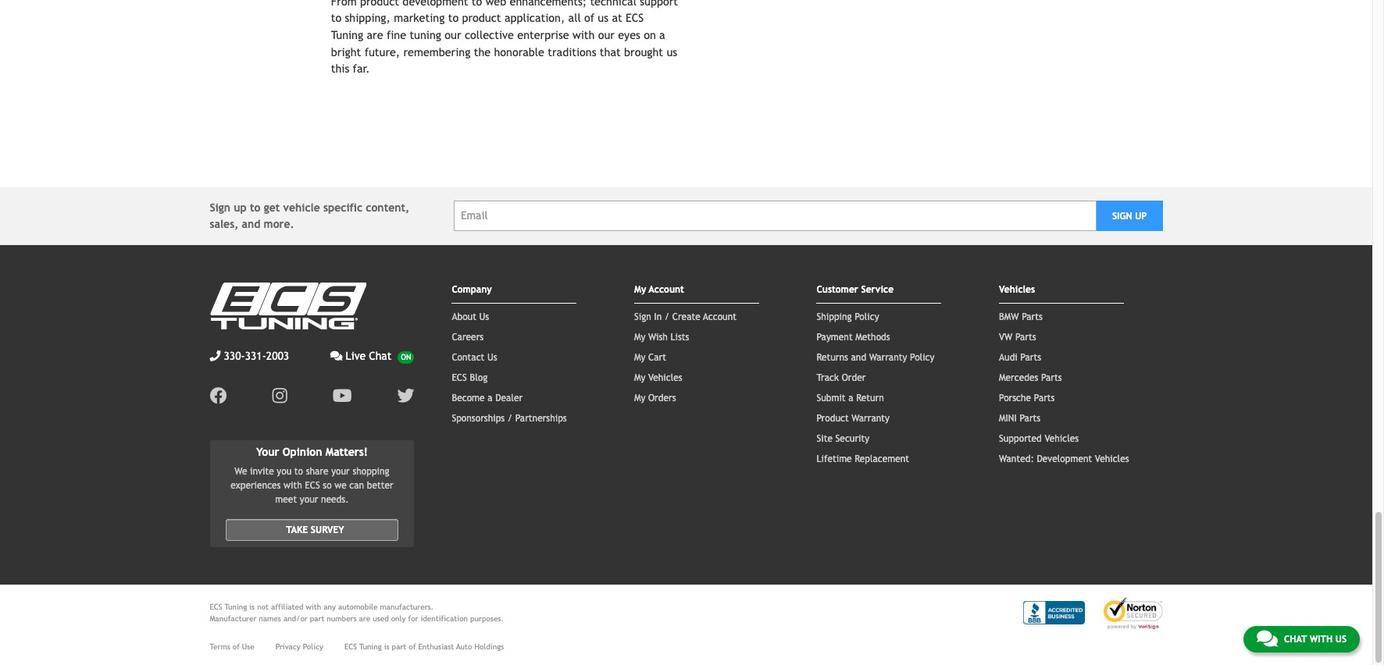 Task type: locate. For each thing, give the bounding box(es) containing it.
1 horizontal spatial policy
[[855, 311, 879, 322]]

1 vertical spatial product
[[462, 11, 501, 24]]

get
[[264, 201, 280, 214]]

and right sales,
[[242, 218, 260, 230]]

of left the enthusiast
[[409, 643, 416, 652]]

our up that
[[598, 28, 615, 41]]

parts right bmw
[[1022, 311, 1043, 322]]

comments image left live
[[330, 350, 343, 361]]

only
[[391, 615, 406, 624]]

1 horizontal spatial comments image
[[1257, 630, 1278, 648]]

vehicles
[[999, 284, 1035, 295], [648, 372, 683, 383], [1045, 433, 1079, 444], [1095, 454, 1129, 464]]

0 vertical spatial and
[[242, 218, 260, 230]]

0 vertical spatial your
[[331, 467, 350, 478]]

parts up porsche parts
[[1041, 372, 1062, 383]]

sign in / create account link
[[634, 311, 737, 322]]

affiliated
[[271, 603, 304, 612]]

is left the not
[[249, 603, 255, 612]]

my up my wish lists link
[[634, 284, 646, 295]]

lists
[[671, 332, 689, 343]]

bmw parts link
[[999, 311, 1043, 322]]

that
[[600, 45, 621, 58]]

2 our from the left
[[598, 28, 615, 41]]

and
[[242, 218, 260, 230], [851, 352, 866, 363]]

1 horizontal spatial our
[[598, 28, 615, 41]]

your right meet
[[300, 495, 318, 506]]

sign inside button
[[1112, 211, 1132, 222]]

1 horizontal spatial sign
[[634, 311, 651, 322]]

with
[[573, 28, 595, 41], [284, 481, 302, 492], [306, 603, 321, 612], [1310, 634, 1333, 645]]

my cart
[[634, 352, 666, 363]]

2 horizontal spatial a
[[849, 393, 854, 404]]

2 horizontal spatial of
[[584, 11, 595, 24]]

0 horizontal spatial is
[[249, 603, 255, 612]]

chat with us
[[1284, 634, 1347, 645]]

twitter logo image
[[397, 387, 414, 404]]

traditions
[[548, 45, 596, 58]]

2 vertical spatial us
[[1336, 634, 1347, 645]]

Email email field
[[454, 201, 1097, 231]]

ecs right at
[[626, 11, 644, 24]]

1 vertical spatial us
[[667, 45, 677, 58]]

1 vertical spatial tuning
[[225, 603, 247, 612]]

my wish lists
[[634, 332, 689, 343]]

is down used
[[384, 643, 390, 652]]

1 vertical spatial chat
[[1284, 634, 1307, 645]]

warranty down "return"
[[852, 413, 890, 424]]

tuning inside "from product development to web enhancements; technical support to shipping,       marketing to product application, all of us at ecs tuning are fine tuning our       collective enterprise with our eyes on a bright future, remembering the honorable       traditions that brought us this far."
[[331, 28, 363, 41]]

wanted: development vehicles
[[999, 454, 1129, 464]]

tuning up manufacturer
[[225, 603, 247, 612]]

1 horizontal spatial /
[[665, 311, 670, 322]]

dealer
[[495, 393, 523, 404]]

is for not
[[249, 603, 255, 612]]

0 vertical spatial are
[[367, 28, 383, 41]]

become a dealer link
[[452, 393, 523, 404]]

0 horizontal spatial part
[[310, 615, 324, 624]]

product up shipping,
[[360, 0, 399, 8]]

0 horizontal spatial your
[[300, 495, 318, 506]]

parts right vw
[[1016, 332, 1036, 343]]

shopping
[[353, 467, 390, 478]]

my vehicles
[[634, 372, 683, 383]]

0 vertical spatial part
[[310, 615, 324, 624]]

instagram logo image
[[272, 387, 287, 404]]

my for my cart
[[634, 352, 646, 363]]

0 horizontal spatial sign
[[210, 201, 231, 214]]

0 horizontal spatial a
[[488, 393, 493, 404]]

us
[[479, 311, 489, 322], [487, 352, 497, 363], [1336, 634, 1347, 645]]

blog
[[470, 372, 488, 383]]

matters!
[[326, 446, 368, 458]]

0 vertical spatial us
[[598, 11, 609, 24]]

of inside "from product development to web enhancements; technical support to shipping,       marketing to product application, all of us at ecs tuning are fine tuning our       collective enterprise with our eyes on a bright future, remembering the honorable       traditions that brought us this far."
[[584, 11, 595, 24]]

1 horizontal spatial part
[[392, 643, 406, 652]]

0 horizontal spatial our
[[445, 28, 461, 41]]

to left get
[[250, 201, 261, 214]]

1 horizontal spatial us
[[667, 45, 677, 58]]

are down shipping,
[[367, 28, 383, 41]]

methods
[[856, 332, 890, 343]]

is inside ecs tuning is not affiliated with any automobile manufacturers. manufacturer names and/or part numbers are used only for identification purposes.
[[249, 603, 255, 612]]

of left use
[[233, 643, 240, 652]]

about us
[[452, 311, 489, 322]]

331-
[[245, 350, 266, 362]]

5 my from the top
[[634, 393, 646, 404]]

all
[[568, 11, 581, 24]]

take survey
[[286, 525, 344, 536]]

porsche parts
[[999, 393, 1055, 404]]

we
[[235, 467, 247, 478]]

0 vertical spatial chat
[[369, 350, 392, 362]]

1 vertical spatial policy
[[910, 352, 935, 363]]

lifetime replacement link
[[817, 454, 909, 464]]

cart
[[648, 352, 666, 363]]

parts down porsche parts
[[1020, 413, 1041, 424]]

specific
[[323, 201, 363, 214]]

and inside sign up to get vehicle specific content, sales, and more.
[[242, 218, 260, 230]]

us inside "link"
[[1336, 634, 1347, 645]]

account right create at the top of page
[[703, 311, 737, 322]]

with inside ecs tuning is not affiliated with any automobile manufacturers. manufacturer names and/or part numbers are used only for identification purposes.
[[306, 603, 321, 612]]

0 vertical spatial tuning
[[331, 28, 363, 41]]

ecs tuning image
[[210, 282, 366, 329]]

1 my from the top
[[634, 284, 646, 295]]

comments image inside live chat "link"
[[330, 350, 343, 361]]

vw parts
[[999, 332, 1036, 343]]

from
[[331, 0, 357, 8]]

product up collective
[[462, 11, 501, 24]]

1 vertical spatial are
[[359, 615, 370, 624]]

a left dealer
[[488, 393, 493, 404]]

/ right the in
[[665, 311, 670, 322]]

and up order
[[851, 352, 866, 363]]

parts up mercedes parts
[[1021, 352, 1041, 363]]

1 horizontal spatial chat
[[1284, 634, 1307, 645]]

enhancements;
[[510, 0, 587, 8]]

2 horizontal spatial policy
[[910, 352, 935, 363]]

mini
[[999, 413, 1017, 424]]

1 horizontal spatial account
[[703, 311, 737, 322]]

contact us link
[[452, 352, 497, 363]]

2 vertical spatial tuning
[[359, 643, 382, 652]]

1 horizontal spatial is
[[384, 643, 390, 652]]

of inside the terms of use link
[[233, 643, 240, 652]]

0 horizontal spatial account
[[649, 284, 684, 295]]

2 vertical spatial policy
[[303, 643, 323, 652]]

1 vertical spatial comments image
[[1257, 630, 1278, 648]]

a for company
[[488, 393, 493, 404]]

track
[[817, 372, 839, 383]]

at
[[612, 11, 622, 24]]

vehicle
[[283, 201, 320, 214]]

tuning for ecs tuning is part of
[[359, 643, 382, 652]]

contact
[[452, 352, 485, 363]]

track order
[[817, 372, 866, 383]]

1 horizontal spatial a
[[659, 28, 665, 41]]

replacement
[[855, 454, 909, 464]]

identification
[[421, 615, 468, 624]]

0 horizontal spatial and
[[242, 218, 260, 230]]

supported vehicles link
[[999, 433, 1079, 444]]

parts for vw parts
[[1016, 332, 1036, 343]]

1 horizontal spatial your
[[331, 467, 350, 478]]

take
[[286, 525, 308, 536]]

are down automobile on the bottom left of the page
[[359, 615, 370, 624]]

sign
[[210, 201, 231, 214], [1112, 211, 1132, 222], [634, 311, 651, 322]]

up
[[234, 201, 247, 214], [1135, 211, 1147, 222]]

0 vertical spatial policy
[[855, 311, 879, 322]]

1 vertical spatial us
[[487, 352, 497, 363]]

part down the only
[[392, 643, 406, 652]]

track order link
[[817, 372, 866, 383]]

account
[[649, 284, 684, 295], [703, 311, 737, 322]]

0 vertical spatial /
[[665, 311, 670, 322]]

warranty
[[869, 352, 907, 363], [852, 413, 890, 424]]

sign inside sign up to get vehicle specific content, sales, and more.
[[210, 201, 231, 214]]

1 vertical spatial is
[[384, 643, 390, 652]]

brought
[[624, 45, 663, 58]]

/ down dealer
[[508, 413, 513, 424]]

my left cart
[[634, 352, 646, 363]]

warranty down methods
[[869, 352, 907, 363]]

0 horizontal spatial up
[[234, 201, 247, 214]]

up for sign up to get vehicle specific content, sales, and more.
[[234, 201, 247, 214]]

my left wish
[[634, 332, 646, 343]]

ecs
[[626, 11, 644, 24], [452, 372, 467, 383], [305, 481, 320, 492], [210, 603, 222, 612], [344, 643, 357, 652]]

part down any
[[310, 615, 324, 624]]

parts for mini parts
[[1020, 413, 1041, 424]]

sign in / create account
[[634, 311, 737, 322]]

order
[[842, 372, 866, 383]]

our up the remembering
[[445, 28, 461, 41]]

0 vertical spatial comments image
[[330, 350, 343, 361]]

in
[[654, 311, 662, 322]]

comments image inside "chat with us" "link"
[[1257, 630, 1278, 648]]

of right "all"
[[584, 11, 595, 24]]

technical
[[590, 0, 637, 8]]

manufacturer
[[210, 615, 257, 624]]

0 horizontal spatial us
[[598, 11, 609, 24]]

ecs inside "from product development to web enhancements; technical support to shipping,       marketing to product application, all of us at ecs tuning are fine tuning our       collective enterprise with our eyes on a bright future, remembering the honorable       traditions that brought us this far."
[[626, 11, 644, 24]]

your opinion matters!
[[256, 446, 368, 458]]

4 my from the top
[[634, 372, 646, 383]]

ecs inside ecs tuning is not affiliated with any automobile manufacturers. manufacturer names and/or part numbers are used only for identification purposes.
[[210, 603, 222, 612]]

1 horizontal spatial product
[[462, 11, 501, 24]]

facebook logo image
[[210, 387, 227, 404]]

1 vertical spatial warranty
[[852, 413, 890, 424]]

so
[[323, 481, 332, 492]]

your
[[331, 467, 350, 478], [300, 495, 318, 506]]

to right you
[[294, 467, 303, 478]]

us right brought
[[667, 45, 677, 58]]

0 vertical spatial account
[[649, 284, 684, 295]]

ecs for ecs tuning is part of enthusiast auto holdings
[[344, 643, 357, 652]]

1 our from the left
[[445, 28, 461, 41]]

ecs blog link
[[452, 372, 488, 383]]

ecs left the so on the left bottom of page
[[305, 481, 320, 492]]

vehicles right development
[[1095, 454, 1129, 464]]

0 horizontal spatial policy
[[303, 643, 323, 652]]

3 my from the top
[[634, 352, 646, 363]]

ecs inside 'we invite you to share your shopping experiences with ecs so we can better meet your needs.'
[[305, 481, 320, 492]]

comments image
[[330, 350, 343, 361], [1257, 630, 1278, 648]]

with inside "from product development to web enhancements; technical support to shipping,       marketing to product application, all of us at ecs tuning are fine tuning our       collective enterprise with our eyes on a bright future, remembering the honorable       traditions that brought us this far."
[[573, 28, 595, 41]]

0 vertical spatial us
[[479, 311, 489, 322]]

about
[[452, 311, 477, 322]]

account up the in
[[649, 284, 684, 295]]

manufacturers.
[[380, 603, 434, 612]]

live chat
[[346, 350, 392, 362]]

1 horizontal spatial up
[[1135, 211, 1147, 222]]

my account
[[634, 284, 684, 295]]

parts down mercedes parts
[[1034, 393, 1055, 404]]

1 vertical spatial part
[[392, 643, 406, 652]]

my left orders
[[634, 393, 646, 404]]

your up we
[[331, 467, 350, 478]]

site security link
[[817, 433, 870, 444]]

comments image left chat with us
[[1257, 630, 1278, 648]]

0 horizontal spatial of
[[233, 643, 240, 652]]

comments image for live
[[330, 350, 343, 361]]

0 vertical spatial is
[[249, 603, 255, 612]]

1 vertical spatial /
[[508, 413, 513, 424]]

orders
[[648, 393, 676, 404]]

to down from
[[331, 11, 342, 24]]

sponsorships / partnerships link
[[452, 413, 567, 424]]

vw parts link
[[999, 332, 1036, 343]]

0 horizontal spatial comments image
[[330, 350, 343, 361]]

up inside button
[[1135, 211, 1147, 222]]

ecs left the blog
[[452, 372, 467, 383]]

ecs up manufacturer
[[210, 603, 222, 612]]

tuning down used
[[359, 643, 382, 652]]

we invite you to share your shopping experiences with ecs so we can better meet your needs.
[[231, 467, 394, 506]]

1 horizontal spatial and
[[851, 352, 866, 363]]

2 horizontal spatial sign
[[1112, 211, 1132, 222]]

policy for shipping policy
[[855, 311, 879, 322]]

0 horizontal spatial chat
[[369, 350, 392, 362]]

up inside sign up to get vehicle specific content, sales, and more.
[[234, 201, 247, 214]]

payment methods link
[[817, 332, 890, 343]]

phone image
[[210, 350, 221, 361]]

parts for audi parts
[[1021, 352, 1041, 363]]

ecs down numbers
[[344, 643, 357, 652]]

tuning inside ecs tuning is not affiliated with any automobile manufacturers. manufacturer names and/or part numbers are used only for identification purposes.
[[225, 603, 247, 612]]

a right on
[[659, 28, 665, 41]]

2 my from the top
[[634, 332, 646, 343]]

tuning
[[410, 28, 441, 41]]

comments image for chat
[[1257, 630, 1278, 648]]

us for contact us
[[487, 352, 497, 363]]

needs.
[[321, 495, 349, 506]]

0 horizontal spatial product
[[360, 0, 399, 8]]

this
[[331, 62, 349, 75]]

audi
[[999, 352, 1018, 363]]

a left "return"
[[849, 393, 854, 404]]

tuning up bright
[[331, 28, 363, 41]]

my down my cart link
[[634, 372, 646, 383]]

us left at
[[598, 11, 609, 24]]



Task type: describe. For each thing, give the bounding box(es) containing it.
supported
[[999, 433, 1042, 444]]

wish
[[648, 332, 668, 343]]

parts for mercedes parts
[[1041, 372, 1062, 383]]

up for sign up
[[1135, 211, 1147, 222]]

330-331-2003
[[224, 350, 289, 362]]

enthusiast auto holdings link
[[418, 642, 504, 653]]

sales,
[[210, 218, 239, 230]]

0 vertical spatial warranty
[[869, 352, 907, 363]]

customer service
[[817, 284, 894, 295]]

vehicles up bmw parts link
[[999, 284, 1035, 295]]

site
[[817, 433, 833, 444]]

audi parts
[[999, 352, 1041, 363]]

future,
[[365, 45, 400, 58]]

we
[[335, 481, 347, 492]]

used
[[373, 615, 389, 624]]

is for part
[[384, 643, 390, 652]]

wanted:
[[999, 454, 1034, 464]]

ecs for ecs tuning is not affiliated with any automobile manufacturers. manufacturer names and/or part numbers are used only for identification purposes.
[[210, 603, 222, 612]]

opinion
[[283, 446, 322, 458]]

take survey link
[[225, 520, 399, 542]]

from product development to web enhancements; technical support to shipping,       marketing to product application, all of us at ecs tuning are fine tuning our       collective enterprise with our eyes on a bright future, remembering the honorable       traditions that brought us this far.
[[331, 0, 678, 75]]

ecs tuning is not affiliated with any automobile manufacturers. manufacturer names and/or part numbers are used only for identification purposes.
[[210, 603, 504, 624]]

shipping
[[817, 311, 852, 322]]

0 vertical spatial product
[[360, 0, 399, 8]]

my orders
[[634, 393, 676, 404]]

2003
[[266, 350, 289, 362]]

partnerships
[[515, 413, 567, 424]]

on
[[644, 28, 656, 41]]

about us link
[[452, 311, 489, 322]]

sponsorships
[[452, 413, 505, 424]]

terms of use
[[210, 643, 255, 652]]

sign for sign in / create account
[[634, 311, 651, 322]]

us for about us
[[479, 311, 489, 322]]

auto
[[456, 643, 472, 652]]

bmw parts
[[999, 311, 1043, 322]]

vw
[[999, 332, 1013, 343]]

payment
[[817, 332, 853, 343]]

become
[[452, 393, 485, 404]]

with inside "link"
[[1310, 634, 1333, 645]]

to down development
[[448, 11, 459, 24]]

my for my orders
[[634, 393, 646, 404]]

development
[[403, 0, 468, 8]]

content,
[[366, 201, 410, 214]]

youtube logo image
[[333, 387, 352, 404]]

names
[[259, 615, 281, 624]]

invite
[[250, 467, 274, 478]]

are inside "from product development to web enhancements; technical support to shipping,       marketing to product application, all of us at ecs tuning are fine tuning our       collective enterprise with our eyes on a bright future, remembering the honorable       traditions that brought us this far."
[[367, 28, 383, 41]]

application,
[[505, 11, 565, 24]]

with inside 'we invite you to share your shopping experiences with ecs so we can better meet your needs.'
[[284, 481, 302, 492]]

more.
[[264, 218, 294, 230]]

shipping policy
[[817, 311, 879, 322]]

service
[[861, 284, 894, 295]]

1 vertical spatial and
[[851, 352, 866, 363]]

tuning for ecs tuning is not affiliated with any automobile manufacturers.
[[225, 603, 247, 612]]

bright
[[331, 45, 361, 58]]

privacy policy
[[276, 643, 323, 652]]

fine
[[387, 28, 406, 41]]

are inside ecs tuning is not affiliated with any automobile manufacturers. manufacturer names and/or part numbers are used only for identification purposes.
[[359, 615, 370, 624]]

automobile
[[338, 603, 378, 612]]

330-331-2003 link
[[210, 348, 289, 364]]

mercedes
[[999, 372, 1038, 383]]

ecs tuning is part of enthusiast auto holdings
[[344, 643, 504, 652]]

parts for bmw parts
[[1022, 311, 1043, 322]]

mini parts
[[999, 413, 1041, 424]]

shipping policy link
[[817, 311, 879, 322]]

create
[[672, 311, 701, 322]]

product warranty
[[817, 413, 890, 424]]

company
[[452, 284, 492, 295]]

vehicles up orders
[[648, 372, 683, 383]]

survey
[[311, 525, 344, 536]]

security
[[836, 433, 870, 444]]

chat with us link
[[1244, 627, 1360, 653]]

a inside "from product development to web enhancements; technical support to shipping,       marketing to product application, all of us at ecs tuning are fine tuning our       collective enterprise with our eyes on a bright future, remembering the honorable       traditions that brought us this far."
[[659, 28, 665, 41]]

for
[[408, 615, 418, 624]]

to inside sign up to get vehicle specific content, sales, and more.
[[250, 201, 261, 214]]

ecs blog
[[452, 372, 488, 383]]

0 horizontal spatial /
[[508, 413, 513, 424]]

sign for sign up
[[1112, 211, 1132, 222]]

to left web
[[472, 0, 482, 8]]

ecs for ecs blog
[[452, 372, 467, 383]]

chat inside "link"
[[1284, 634, 1307, 645]]

live
[[346, 350, 366, 362]]

mercedes parts
[[999, 372, 1062, 383]]

policy for privacy policy
[[303, 643, 323, 652]]

1 horizontal spatial of
[[409, 643, 416, 652]]

returns and warranty policy link
[[817, 352, 935, 363]]

sign up button
[[1097, 201, 1163, 231]]

mini parts link
[[999, 413, 1041, 424]]

my for my wish lists
[[634, 332, 646, 343]]

shipping,
[[345, 11, 391, 24]]

vehicles up wanted: development vehicles link
[[1045, 433, 1079, 444]]

part inside ecs tuning is not affiliated with any automobile manufacturers. manufacturer names and/or part numbers are used only for identification purposes.
[[310, 615, 324, 624]]

sign for sign up to get vehicle specific content, sales, and more.
[[210, 201, 231, 214]]

330-
[[224, 350, 245, 362]]

not
[[257, 603, 269, 612]]

porsche parts link
[[999, 393, 1055, 404]]

chat inside "link"
[[369, 350, 392, 362]]

my for my vehicles
[[634, 372, 646, 383]]

sign up
[[1112, 211, 1147, 222]]

audi parts link
[[999, 352, 1041, 363]]

wanted: development vehicles link
[[999, 454, 1129, 464]]

my for my account
[[634, 284, 646, 295]]

development
[[1037, 454, 1092, 464]]

1 vertical spatial your
[[300, 495, 318, 506]]

parts for porsche parts
[[1034, 393, 1055, 404]]

terms of use link
[[210, 642, 255, 653]]

supported vehicles
[[999, 433, 1079, 444]]

share
[[306, 467, 329, 478]]

a for customer service
[[849, 393, 854, 404]]

to inside 'we invite you to share your shopping experiences with ecs so we can better meet your needs.'
[[294, 467, 303, 478]]

contact us
[[452, 352, 497, 363]]

honorable
[[494, 45, 544, 58]]

1 vertical spatial account
[[703, 311, 737, 322]]

return
[[856, 393, 884, 404]]

far.
[[353, 62, 370, 75]]



Task type: vqa. For each thing, say whether or not it's contained in the screenshot.
It-
no



